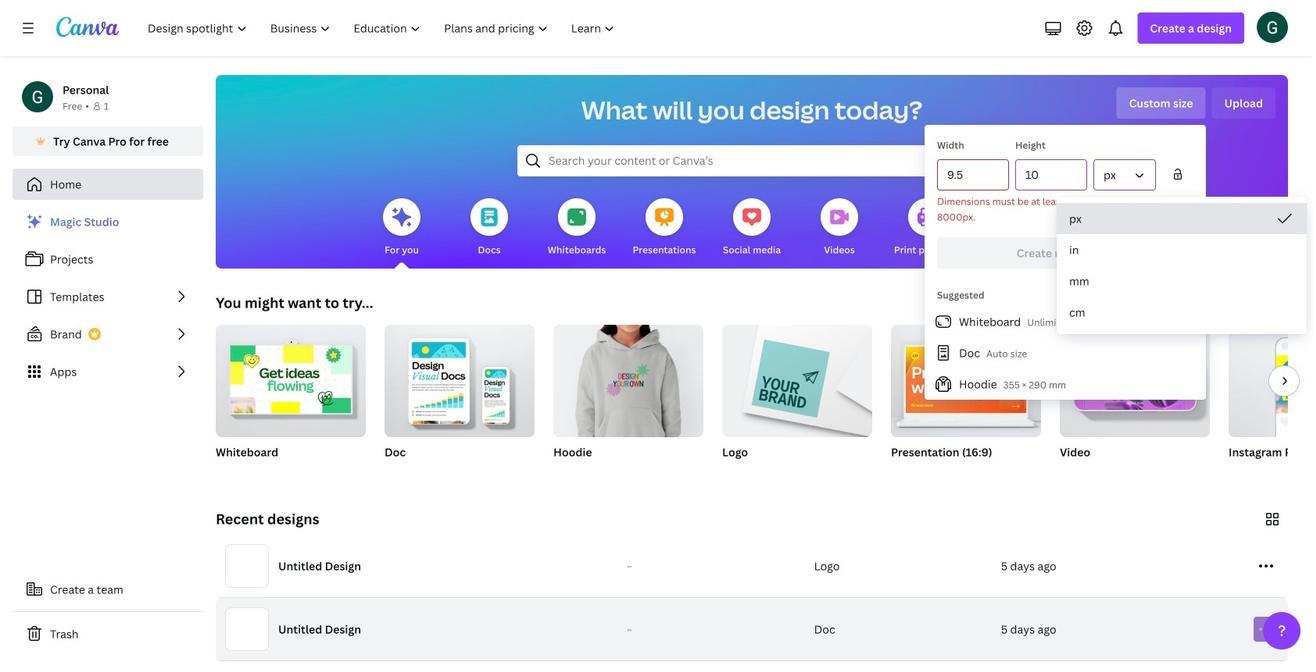 Task type: describe. For each thing, give the bounding box(es) containing it.
Units: px button
[[1093, 159, 1156, 191]]

units: px list box
[[1057, 203, 1307, 328]]

Search search field
[[549, 146, 955, 176]]

top level navigation element
[[138, 13, 628, 44]]

1 horizontal spatial list
[[925, 306, 1206, 400]]



Task type: locate. For each thing, give the bounding box(es) containing it.
1 option from the top
[[1057, 203, 1307, 234]]

alert
[[937, 194, 1193, 225]]

group
[[216, 319, 366, 480], [216, 319, 366, 438], [385, 319, 535, 480], [385, 319, 535, 438], [553, 319, 703, 480], [553, 319, 703, 438], [722, 319, 872, 480], [722, 319, 872, 438], [891, 325, 1041, 480], [891, 325, 1041, 438], [1060, 325, 1210, 480], [1229, 325, 1313, 480]]

3 option from the top
[[1057, 266, 1307, 297]]

option
[[1057, 203, 1307, 234], [1057, 234, 1307, 266], [1057, 266, 1307, 297], [1057, 297, 1307, 328]]

greg robinson image
[[1257, 12, 1288, 43]]

list
[[13, 206, 203, 388], [925, 306, 1206, 400]]

0 horizontal spatial list
[[13, 206, 203, 388]]

None search field
[[517, 145, 986, 177]]

None number field
[[947, 160, 999, 190], [1025, 160, 1077, 190], [947, 160, 999, 190], [1025, 160, 1077, 190]]

4 option from the top
[[1057, 297, 1307, 328]]

2 option from the top
[[1057, 234, 1307, 266]]



Task type: vqa. For each thing, say whether or not it's contained in the screenshot.
UNITS: PX list box
yes



